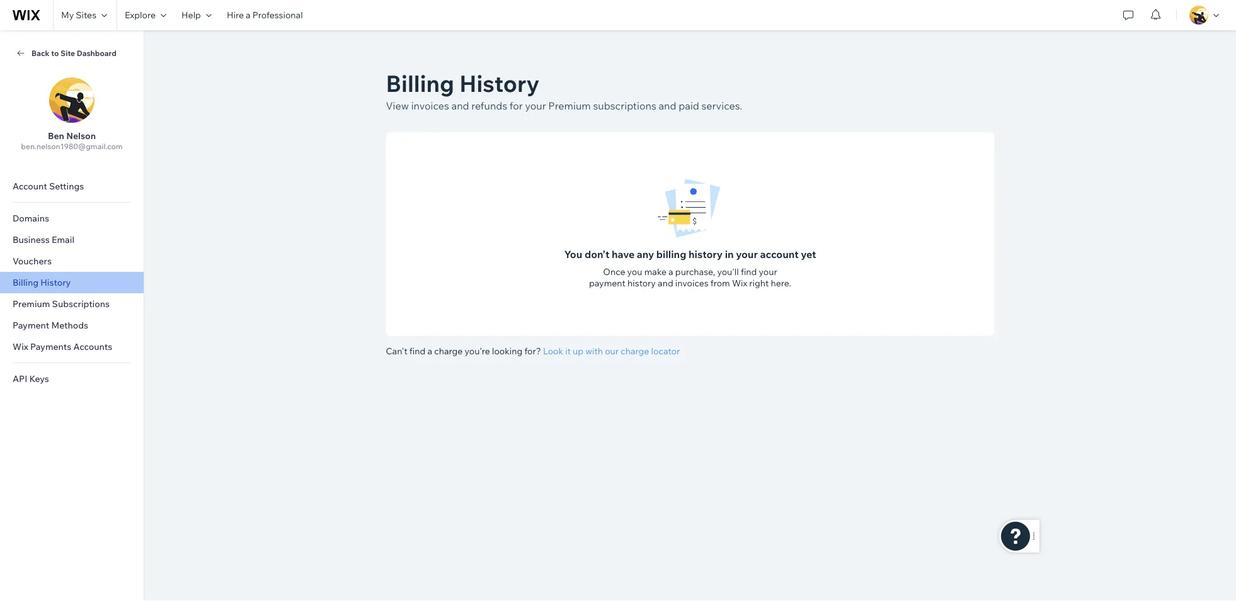 Task type: describe. For each thing, give the bounding box(es) containing it.
ben
[[48, 130, 64, 141]]

right
[[749, 278, 769, 289]]

billing for billing history
[[13, 277, 39, 288]]

no invoices image
[[386, 174, 995, 241]]

premium subscriptions link
[[0, 294, 144, 315]]

domains
[[13, 213, 49, 224]]

to
[[51, 48, 59, 58]]

make
[[644, 266, 667, 277]]

vouchers link
[[0, 251, 144, 272]]

subscriptions
[[52, 299, 110, 310]]

2 charge from the left
[[621, 346, 649, 357]]

billing for billing history view invoices and refunds for your premium subscriptions and paid services.
[[386, 69, 454, 97]]

you
[[564, 248, 582, 261]]

sites
[[76, 9, 96, 20]]

subscriptions
[[593, 100, 656, 112]]

you're
[[465, 346, 490, 357]]

can't
[[386, 346, 407, 357]]

help button
[[174, 0, 219, 30]]

in
[[725, 248, 734, 261]]

api keys link
[[0, 369, 144, 390]]

methods
[[51, 320, 88, 331]]

payment methods
[[13, 320, 88, 331]]

account settings link
[[0, 176, 144, 197]]

settings
[[49, 181, 84, 192]]

hire
[[227, 9, 244, 20]]

here.
[[771, 278, 791, 289]]

email
[[52, 234, 74, 245]]

it
[[565, 346, 571, 357]]

1 horizontal spatial history
[[689, 248, 723, 261]]

payment
[[589, 278, 626, 289]]

1 vertical spatial history
[[628, 278, 656, 289]]

wix payments accounts
[[13, 342, 112, 353]]

billing
[[656, 248, 686, 261]]

view
[[386, 100, 409, 112]]

paid
[[679, 100, 699, 112]]

your for history
[[525, 100, 546, 112]]

and left paid
[[659, 100, 676, 112]]

accounts
[[73, 342, 112, 353]]

hire a professional
[[227, 9, 303, 20]]

premium subscriptions
[[13, 299, 110, 310]]

billing history link
[[0, 272, 144, 294]]

find inside you don't have any billing history in your account yet once you make a purchase, you'll find your payment history and invoices from wix right here.
[[741, 266, 757, 277]]

you'll
[[717, 266, 739, 277]]

explore
[[125, 9, 156, 20]]

with
[[586, 346, 603, 357]]

2 vertical spatial a
[[427, 346, 432, 357]]

ben nelson ben.nelson1980@gmail.com
[[21, 130, 123, 151]]

wix inside sidebar element
[[13, 342, 28, 353]]

looking
[[492, 346, 523, 357]]

business email link
[[0, 229, 144, 251]]

business
[[13, 234, 50, 245]]

invoices inside you don't have any billing history in your account yet once you make a purchase, you'll find your payment history and invoices from wix right here.
[[675, 278, 709, 289]]

1 vertical spatial find
[[409, 346, 426, 357]]

have
[[612, 248, 635, 261]]

look
[[543, 346, 563, 357]]

back to site dashboard
[[32, 48, 117, 58]]

can't find a charge you're looking for? look it up with our charge locator
[[386, 346, 680, 357]]

you
[[627, 266, 642, 277]]

refunds
[[471, 100, 507, 112]]



Task type: vqa. For each thing, say whether or not it's contained in the screenshot.
YET
yes



Task type: locate. For each thing, give the bounding box(es) containing it.
a right "can't"
[[427, 346, 432, 357]]

your for don't
[[736, 248, 758, 261]]

for
[[510, 100, 523, 112]]

charge
[[434, 346, 463, 357], [621, 346, 649, 357]]

history for billing history view invoices and refunds for your premium subscriptions and paid services.
[[459, 69, 540, 97]]

payments
[[30, 342, 71, 353]]

wix inside you don't have any billing history in your account yet once you make a purchase, you'll find your payment history and invoices from wix right here.
[[732, 278, 747, 289]]

0 horizontal spatial premium
[[13, 299, 50, 310]]

my
[[61, 9, 74, 20]]

0 vertical spatial history
[[459, 69, 540, 97]]

history
[[459, 69, 540, 97], [40, 277, 71, 288]]

payment
[[13, 320, 49, 331]]

your right for
[[525, 100, 546, 112]]

hire a professional link
[[219, 0, 310, 30]]

charge right our
[[621, 346, 649, 357]]

payment methods link
[[0, 315, 144, 336]]

0 vertical spatial find
[[741, 266, 757, 277]]

business email
[[13, 234, 74, 245]]

don't
[[585, 248, 610, 261]]

a
[[246, 9, 251, 20], [669, 266, 673, 277], [427, 346, 432, 357]]

invoices
[[411, 100, 449, 112], [675, 278, 709, 289]]

billing down the vouchers
[[13, 277, 39, 288]]

help
[[181, 9, 201, 20]]

find up right
[[741, 266, 757, 277]]

history up premium subscriptions
[[40, 277, 71, 288]]

0 horizontal spatial history
[[628, 278, 656, 289]]

any
[[637, 248, 654, 261]]

0 vertical spatial invoices
[[411, 100, 449, 112]]

1 horizontal spatial your
[[736, 248, 758, 261]]

find
[[741, 266, 757, 277], [409, 346, 426, 357]]

dashboard
[[77, 48, 117, 58]]

premium
[[548, 100, 591, 112], [13, 299, 50, 310]]

domains link
[[0, 208, 144, 229]]

1 vertical spatial a
[[669, 266, 673, 277]]

1 vertical spatial your
[[736, 248, 758, 261]]

and down make
[[658, 278, 673, 289]]

purchase,
[[675, 266, 715, 277]]

your inside billing history view invoices and refunds for your premium subscriptions and paid services.
[[525, 100, 546, 112]]

find right "can't"
[[409, 346, 426, 357]]

a right make
[[669, 266, 673, 277]]

1 horizontal spatial wix
[[732, 278, 747, 289]]

account
[[13, 181, 47, 192]]

api
[[13, 374, 27, 385]]

once
[[603, 266, 625, 277]]

our
[[605, 346, 619, 357]]

1 horizontal spatial invoices
[[675, 278, 709, 289]]

account
[[760, 248, 799, 261]]

for?
[[524, 346, 541, 357]]

invoices right view
[[411, 100, 449, 112]]

and left refunds at the left
[[451, 100, 469, 112]]

up
[[573, 346, 584, 357]]

1 vertical spatial invoices
[[675, 278, 709, 289]]

1 horizontal spatial charge
[[621, 346, 649, 357]]

0 horizontal spatial your
[[525, 100, 546, 112]]

your up right
[[759, 266, 777, 277]]

vouchers
[[13, 256, 52, 267]]

0 vertical spatial your
[[525, 100, 546, 112]]

1 horizontal spatial premium
[[548, 100, 591, 112]]

billing history view invoices and refunds for your premium subscriptions and paid services.
[[386, 69, 742, 112]]

0 horizontal spatial history
[[40, 277, 71, 288]]

account settings
[[13, 181, 84, 192]]

look it up with our charge locator button
[[543, 346, 680, 357]]

invoices inside billing history view invoices and refunds for your premium subscriptions and paid services.
[[411, 100, 449, 112]]

and
[[451, 100, 469, 112], [659, 100, 676, 112], [658, 278, 673, 289]]

wix down "you'll"
[[732, 278, 747, 289]]

premium up payment
[[13, 299, 50, 310]]

0 horizontal spatial charge
[[434, 346, 463, 357]]

premium right for
[[548, 100, 591, 112]]

wix payments accounts link
[[0, 336, 144, 358]]

1 vertical spatial premium
[[13, 299, 50, 310]]

back
[[32, 48, 50, 58]]

from
[[711, 278, 730, 289]]

1 charge from the left
[[434, 346, 463, 357]]

billing history
[[13, 277, 71, 288]]

premium inside premium subscriptions link
[[13, 299, 50, 310]]

nelson
[[66, 130, 96, 141]]

sidebar element
[[0, 30, 144, 602]]

wix
[[732, 278, 747, 289], [13, 342, 28, 353]]

2 horizontal spatial a
[[669, 266, 673, 277]]

1 horizontal spatial history
[[459, 69, 540, 97]]

billing up view
[[386, 69, 454, 97]]

0 horizontal spatial wix
[[13, 342, 28, 353]]

billing
[[386, 69, 454, 97], [13, 277, 39, 288]]

0 horizontal spatial invoices
[[411, 100, 449, 112]]

a inside you don't have any billing history in your account yet once you make a purchase, you'll find your payment history and invoices from wix right here.
[[669, 266, 673, 277]]

premium inside billing history view invoices and refunds for your premium subscriptions and paid services.
[[548, 100, 591, 112]]

0 horizontal spatial billing
[[13, 277, 39, 288]]

history down you
[[628, 278, 656, 289]]

2 horizontal spatial your
[[759, 266, 777, 277]]

charge left you're
[[434, 346, 463, 357]]

0 horizontal spatial a
[[246, 9, 251, 20]]

billing inside sidebar element
[[13, 277, 39, 288]]

a right "hire"
[[246, 9, 251, 20]]

your
[[525, 100, 546, 112], [736, 248, 758, 261], [759, 266, 777, 277]]

api keys
[[13, 374, 49, 385]]

history up refunds at the left
[[459, 69, 540, 97]]

0 vertical spatial wix
[[732, 278, 747, 289]]

your right in
[[736, 248, 758, 261]]

2 vertical spatial your
[[759, 266, 777, 277]]

and inside you don't have any billing history in your account yet once you make a purchase, you'll find your payment history and invoices from wix right here.
[[658, 278, 673, 289]]

0 vertical spatial history
[[689, 248, 723, 261]]

back to site dashboard link
[[15, 47, 129, 59]]

you don't have any billing history in your account yet once you make a purchase, you'll find your payment history and invoices from wix right here.
[[564, 248, 816, 289]]

invoices down purchase,
[[675, 278, 709, 289]]

keys
[[29, 374, 49, 385]]

services.
[[702, 100, 742, 112]]

0 vertical spatial premium
[[548, 100, 591, 112]]

1 vertical spatial wix
[[13, 342, 28, 353]]

locator
[[651, 346, 680, 357]]

1 horizontal spatial billing
[[386, 69, 454, 97]]

history
[[689, 248, 723, 261], [628, 278, 656, 289]]

yet
[[801, 248, 816, 261]]

professional
[[253, 9, 303, 20]]

billing inside billing history view invoices and refunds for your premium subscriptions and paid services.
[[386, 69, 454, 97]]

0 vertical spatial billing
[[386, 69, 454, 97]]

history inside sidebar element
[[40, 277, 71, 288]]

history for billing history
[[40, 277, 71, 288]]

history inside billing history view invoices and refunds for your premium subscriptions and paid services.
[[459, 69, 540, 97]]

1 horizontal spatial find
[[741, 266, 757, 277]]

0 horizontal spatial find
[[409, 346, 426, 357]]

wix down payment
[[13, 342, 28, 353]]

ben.nelson1980@gmail.com
[[21, 142, 123, 151]]

1 horizontal spatial a
[[427, 346, 432, 357]]

history up purchase,
[[689, 248, 723, 261]]

site
[[61, 48, 75, 58]]

0 vertical spatial a
[[246, 9, 251, 20]]

1 vertical spatial history
[[40, 277, 71, 288]]

1 vertical spatial billing
[[13, 277, 39, 288]]

my sites
[[61, 9, 96, 20]]



